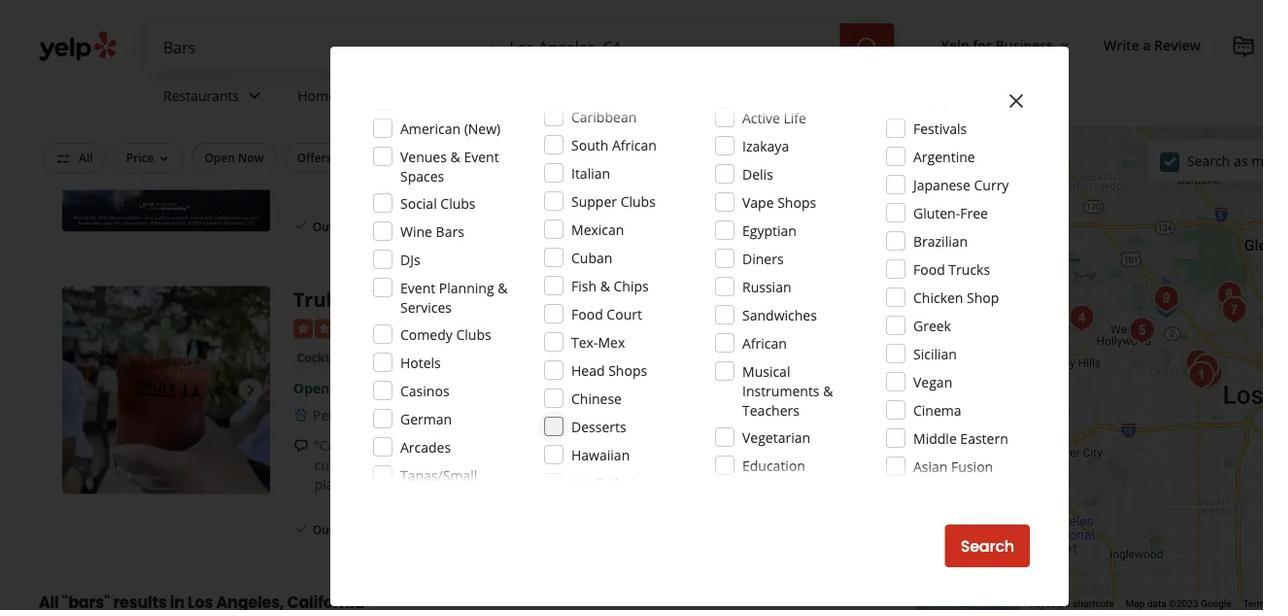 Task type: vqa. For each thing, say whether or not it's contained in the screenshot.
the Spaces
yes



Task type: locate. For each thing, give the bounding box(es) containing it.
outdoor right 16 checkmark v2 icon
[[313, 219, 361, 235]]

1 slideshow element from the top
[[62, 25, 270, 232]]

map region
[[713, 0, 1264, 611]]

place down in
[[573, 456, 607, 475]]

1 vertical spatial african
[[743, 334, 787, 352]]

4.0
[[406, 319, 425, 338]]

event
[[464, 147, 499, 166], [401, 279, 436, 297]]

1 horizontal spatial food
[[914, 260, 946, 279]]

1 outdoor seating from the top
[[313, 219, 404, 235]]

1 horizontal spatial and
[[509, 437, 533, 455]]

0 horizontal spatial services
[[340, 86, 391, 105]]

map data ©2023 google
[[1126, 598, 1232, 610]]

vegan down sicilian
[[914, 373, 953, 391]]

0 vertical spatial until
[[333, 93, 362, 111]]

south
[[572, 136, 609, 154]]

1 horizontal spatial shops
[[778, 193, 817, 211]]

write a review
[[1104, 35, 1202, 54]]

restaurants link
[[148, 70, 282, 126]]

a inside "came here about three times and i'm so in love with this place, the vibe and scene is cute and colorful! if you want a laid back place to drink or eat or both. this is the place for…"
[[503, 456, 510, 475]]

truly la image
[[62, 287, 270, 495]]

applebee's grill + bar
[[293, 25, 499, 51]]

about
[[392, 437, 430, 455]]

vegan for vegan friendly
[[432, 407, 471, 425]]

casinos
[[401, 382, 450, 400]]

is right this
[[787, 456, 797, 475]]

search
[[1188, 151, 1231, 170], [961, 536, 1015, 558]]

asian
[[914, 457, 948, 476]]

0 horizontal spatial more
[[389, 476, 425, 494]]

1 horizontal spatial 16 checkmark v2 image
[[420, 218, 436, 234]]

1 vertical spatial open
[[205, 150, 235, 166]]

more down colorful!
[[389, 476, 425, 494]]

a right 'write'
[[1144, 35, 1151, 54]]

bars inside search "dialog"
[[436, 222, 465, 241]]

1 vertical spatial place
[[315, 476, 348, 494]]

0 vertical spatial is
[[843, 437, 853, 455]]

2 seating from the top
[[364, 522, 404, 538]]

delivery inside button
[[335, 150, 381, 166]]

caribbean
[[572, 107, 637, 126]]

free
[[961, 204, 989, 222]]

bars up open until 11:30 pm in the left of the page
[[347, 350, 373, 366]]

or right eat
[[704, 456, 718, 475]]

colorful!
[[373, 456, 425, 475]]

0 vertical spatial shops
[[778, 193, 817, 211]]

search inside button
[[961, 536, 1015, 558]]

2 friendly from the left
[[475, 407, 523, 425]]

truly la link
[[293, 287, 373, 314]]

truly
[[293, 287, 343, 314]]

0 vertical spatial event
[[464, 147, 499, 166]]

1 vertical spatial a
[[503, 456, 510, 475]]

instruments
[[743, 382, 820, 400]]

1 vertical spatial services
[[401, 298, 452, 316]]

is right the scene
[[843, 437, 853, 455]]

court
[[607, 305, 642, 323]]

food up "chicken"
[[914, 260, 946, 279]]

yelp
[[942, 35, 970, 54]]

0 horizontal spatial african
[[612, 136, 657, 154]]

outdoor down for…"
[[313, 522, 361, 538]]

open
[[293, 93, 330, 111], [205, 150, 235, 166], [293, 380, 330, 398]]

district
[[414, 350, 459, 368]]

0 horizontal spatial is
[[787, 456, 797, 475]]

more inside the 'dollarita's® back! enjoy at your favorite applebee's. read more'
[[565, 164, 600, 182]]

shops
[[778, 193, 817, 211], [609, 361, 648, 380]]

the
[[721, 437, 742, 455], [801, 456, 822, 475]]

i'm
[[537, 437, 556, 455]]

1 vertical spatial outdoor
[[313, 219, 361, 235]]

previous image
[[70, 379, 93, 403]]

if
[[429, 456, 437, 475]]

None search field
[[148, 23, 899, 70]]

write a review link
[[1097, 27, 1209, 62]]

slideshow element for applebee's grill + bar
[[62, 25, 270, 232]]

projects image
[[1233, 35, 1256, 58]]

vegan up three on the left bottom of page
[[432, 407, 471, 425]]

1 until from the top
[[333, 93, 362, 111]]

mex
[[598, 333, 625, 351]]

1 vertical spatial 16 checkmark v2 image
[[293, 522, 309, 538]]

term
[[1244, 598, 1264, 610]]

more down south
[[565, 164, 600, 182]]

24 chevron down v2 image
[[243, 84, 267, 107]]

1 vertical spatial until
[[333, 380, 362, 398]]

home
[[298, 86, 336, 105]]

arcades
[[401, 438, 451, 456]]

open down burgers button
[[293, 93, 330, 111]]

seating for 16 checkmark v2 image corresponding to outdoor seating
[[364, 522, 404, 538]]

info icon image
[[529, 407, 544, 423], [529, 407, 544, 423]]

food up tex-
[[572, 305, 603, 323]]

(new)
[[464, 119, 501, 138]]

2 slideshow element from the top
[[62, 287, 270, 495]]

vegan for vegan
[[914, 373, 953, 391]]

comedy
[[401, 325, 453, 344]]

art galleries
[[572, 474, 649, 492]]

user actions element
[[926, 27, 1264, 66]]

both.
[[721, 456, 755, 475]]

outdoor seating down for…"
[[313, 522, 404, 538]]

0 vertical spatial vegan
[[914, 373, 953, 391]]

outdoor seating down at
[[313, 219, 404, 235]]

open left now
[[205, 150, 235, 166]]

1 vertical spatial shops
[[609, 361, 648, 380]]

2 horizontal spatial and
[[775, 437, 799, 455]]

0 vertical spatial a
[[1144, 35, 1151, 54]]

a left laid
[[503, 456, 510, 475]]

0 vertical spatial more
[[565, 164, 600, 182]]

1 horizontal spatial the
[[801, 456, 822, 475]]

0 vertical spatial the
[[721, 437, 742, 455]]

burgers button
[[293, 62, 347, 81]]

the up the both.
[[721, 437, 742, 455]]

shops for head shops
[[609, 361, 648, 380]]

search for search as m
[[1188, 151, 1231, 170]]

"came
[[315, 437, 356, 455]]

16 checkmark v2 image down social
[[420, 218, 436, 234]]

shortcuts
[[1073, 598, 1115, 610]]

0 horizontal spatial shops
[[609, 361, 648, 380]]

1 vertical spatial search
[[961, 536, 1015, 558]]

0 vertical spatial bars
[[436, 222, 465, 241]]

1 vertical spatial event
[[401, 279, 436, 297]]

services inside home services link
[[340, 86, 391, 105]]

2 outdoor seating from the top
[[313, 522, 404, 538]]

1 horizontal spatial bars
[[436, 222, 465, 241]]

education
[[743, 456, 806, 475]]

1 horizontal spatial event
[[464, 147, 499, 166]]

bars down social clubs
[[436, 222, 465, 241]]

bars inside button
[[347, 350, 373, 366]]

0 horizontal spatial delivery
[[335, 150, 381, 166]]

0 vertical spatial outdoor seating
[[313, 219, 404, 235]]

dollarita's® back! enjoy at your favorite applebee's. read more
[[310, 144, 600, 182]]

eastern
[[961, 429, 1009, 448]]

supper clubs
[[572, 192, 656, 210]]

1 vertical spatial outdoor seating
[[313, 522, 404, 538]]

write
[[1104, 35, 1140, 54]]

event down the (new)
[[464, 147, 499, 166]]

1 horizontal spatial services
[[401, 298, 452, 316]]

asian fusion
[[914, 457, 994, 476]]

1 seating from the top
[[364, 219, 404, 235]]

0 horizontal spatial or
[[663, 456, 677, 475]]

open up 16 pet friendly v2 icon
[[293, 380, 330, 398]]

open for truly la
[[293, 380, 330, 398]]

0 vertical spatial 16 checkmark v2 image
[[420, 218, 436, 234]]

middle eastern
[[914, 429, 1009, 448]]

pet
[[313, 407, 333, 425]]

all button
[[43, 143, 106, 173]]

0 vertical spatial search
[[1188, 151, 1231, 170]]

desserts
[[572, 418, 627, 436]]

vegan
[[914, 373, 953, 391], [432, 407, 471, 425]]

vibe
[[745, 437, 771, 455]]

the down the scene
[[801, 456, 822, 475]]

friendly for pet friendly
[[337, 407, 385, 425]]

0 vertical spatial open
[[293, 93, 330, 111]]

1 vertical spatial delivery
[[439, 219, 486, 235]]

this
[[654, 437, 677, 455]]

1 horizontal spatial a
[[1144, 35, 1151, 54]]

and up for…"
[[346, 456, 370, 475]]

0 horizontal spatial a
[[503, 456, 510, 475]]

16 checkmark v2 image for outdoor seating
[[293, 522, 309, 538]]

american
[[401, 119, 461, 138]]

active
[[743, 108, 781, 127]]

until up pet friendly
[[333, 380, 362, 398]]

2 until from the top
[[333, 380, 362, 398]]

djs
[[401, 250, 421, 269]]

arts district
[[385, 350, 459, 368]]

place
[[573, 456, 607, 475], [315, 476, 348, 494]]

venues & event spaces
[[401, 147, 499, 185]]

slideshow element
[[62, 25, 270, 232], [62, 287, 270, 495]]

0 horizontal spatial food
[[572, 305, 603, 323]]

clubs for mexican
[[621, 192, 656, 210]]

reservations button
[[402, 143, 499, 173]]

shops right vape
[[778, 193, 817, 211]]

american (new)
[[401, 119, 501, 138]]

chinese
[[572, 389, 622, 408]]

1 vertical spatial the
[[801, 456, 822, 475]]

search up google image
[[961, 536, 1015, 558]]

event down djs
[[401, 279, 436, 297]]

1 horizontal spatial search
[[1188, 151, 1231, 170]]

hotels
[[401, 353, 441, 372]]

reservations
[[414, 150, 487, 166]]

16 chevron down v2 image
[[1058, 38, 1073, 53]]

african up musical in the bottom right of the page
[[743, 334, 787, 352]]

or down this
[[663, 456, 677, 475]]

until
[[333, 93, 362, 111], [333, 380, 362, 398]]

0 horizontal spatial vegan
[[432, 407, 471, 425]]

bar
[[465, 25, 499, 51]]

festivals
[[914, 119, 968, 138]]

0 horizontal spatial event
[[401, 279, 436, 297]]

0 horizontal spatial and
[[346, 456, 370, 475]]

egyptian
[[743, 221, 797, 240]]

0 horizontal spatial friendly
[[337, 407, 385, 425]]

0 horizontal spatial 16 checkmark v2 image
[[293, 522, 309, 538]]

0 vertical spatial place
[[573, 456, 607, 475]]

cocktail bars
[[297, 350, 373, 366]]

services up 4.0 link
[[401, 298, 452, 316]]

0 vertical spatial seating
[[364, 219, 404, 235]]

and up laid
[[509, 437, 533, 455]]

delivery
[[335, 150, 381, 166], [439, 219, 486, 235]]

as
[[1234, 151, 1249, 170]]

16 checkmark v2 image down 16 speech v2 icon
[[293, 522, 309, 538]]

0 horizontal spatial search
[[961, 536, 1015, 558]]

1 horizontal spatial place
[[573, 456, 607, 475]]

close image
[[1005, 89, 1029, 113]]

until down burgers button
[[333, 93, 362, 111]]

active life
[[743, 108, 807, 127]]

outdoor left seating at top left
[[520, 150, 568, 166]]

0 vertical spatial outdoor
[[520, 150, 568, 166]]

applebee's grill + bar link
[[293, 25, 499, 51]]

0 vertical spatial food
[[914, 260, 946, 279]]

friendly down open until 11:30 pm in the left of the page
[[337, 407, 385, 425]]

african down caribbean
[[612, 136, 657, 154]]

16 checkmark v2 image
[[420, 218, 436, 234], [293, 522, 309, 538]]

until for applebee's
[[333, 93, 362, 111]]

1 horizontal spatial or
[[704, 456, 718, 475]]

0 horizontal spatial bars
[[347, 350, 373, 366]]

1 horizontal spatial more
[[565, 164, 600, 182]]

1 vertical spatial vegan
[[432, 407, 471, 425]]

2 vertical spatial open
[[293, 380, 330, 398]]

1 horizontal spatial vegan
[[914, 373, 953, 391]]

services right home
[[340, 86, 391, 105]]

gluten-free
[[914, 204, 989, 222]]

& inside the musical instruments & teachers
[[824, 382, 833, 400]]

place down the cute
[[315, 476, 348, 494]]

seating down social
[[364, 219, 404, 235]]

search left 'as'
[[1188, 151, 1231, 170]]

vegan inside search "dialog"
[[914, 373, 953, 391]]

tu madre - los feliz image
[[1211, 276, 1250, 314]]

shops for vape shops
[[778, 193, 817, 211]]

keyboard shortcuts
[[1030, 598, 1115, 610]]

friendly up times
[[475, 407, 523, 425]]

1 vertical spatial slideshow element
[[62, 287, 270, 495]]

24 chevron down v2 image
[[539, 84, 562, 107]]

1 horizontal spatial is
[[843, 437, 853, 455]]

open now
[[205, 150, 264, 166]]

and up education
[[775, 437, 799, 455]]

applebee's grill + bar image
[[62, 25, 270, 232]]

1 friendly from the left
[[337, 407, 385, 425]]

a
[[1144, 35, 1151, 54], [503, 456, 510, 475]]

back!
[[412, 144, 448, 163]]

0 vertical spatial delivery
[[335, 150, 381, 166]]

seating down for…"
[[364, 522, 404, 538]]

middle
[[914, 429, 957, 448]]

1 vertical spatial bars
[[347, 350, 373, 366]]

0 horizontal spatial place
[[315, 476, 348, 494]]

head
[[572, 361, 605, 380]]

fish & chips
[[572, 277, 649, 295]]

shops down mex
[[609, 361, 648, 380]]

0 vertical spatial services
[[340, 86, 391, 105]]

clubs for wine bars
[[441, 194, 476, 212]]

0 vertical spatial slideshow element
[[62, 25, 270, 232]]

search for search
[[961, 536, 1015, 558]]

1 vertical spatial is
[[787, 456, 797, 475]]

1 horizontal spatial friendly
[[475, 407, 523, 425]]

1 vertical spatial seating
[[364, 522, 404, 538]]

1 vertical spatial food
[[572, 305, 603, 323]]

1 vertical spatial more
[[389, 476, 425, 494]]

musical
[[743, 362, 791, 381]]



Task type: describe. For each thing, give the bounding box(es) containing it.
la
[[348, 287, 373, 314]]

food trucks
[[914, 260, 991, 279]]

2 vertical spatial outdoor
[[313, 522, 361, 538]]

0 horizontal spatial the
[[721, 437, 742, 455]]

hour
[[739, 150, 767, 166]]

outdoor inside button
[[520, 150, 568, 166]]

read
[[529, 164, 562, 182]]

plates
[[401, 486, 439, 504]]

0 vertical spatial african
[[612, 136, 657, 154]]

16 speech v2 image
[[293, 439, 309, 455]]

search image
[[856, 36, 879, 59]]

favorite
[[396, 164, 445, 182]]

wine bars
[[401, 222, 465, 241]]

social
[[401, 194, 437, 212]]

term link
[[1244, 598, 1264, 610]]

place,
[[681, 437, 717, 455]]

16 checkmark v2 image for delivery
[[420, 218, 436, 234]]

filters group
[[39, 143, 860, 173]]

1 horizontal spatial african
[[743, 334, 787, 352]]

event inside event planning & services
[[401, 279, 436, 297]]

(286
[[429, 319, 457, 338]]

good for happy hour
[[645, 150, 767, 166]]

wine
[[401, 222, 433, 241]]

gangnam pocha image
[[1180, 344, 1218, 383]]

+
[[449, 25, 460, 51]]

11:30
[[365, 380, 400, 398]]

open until 11:30 pm
[[293, 380, 424, 398]]

slideshow element for truly la
[[62, 287, 270, 495]]

cocktail bars button
[[293, 349, 377, 368]]

tiki-ti cocktail lounge image
[[1213, 287, 1252, 326]]

happy
[[700, 150, 736, 166]]

comedy clubs
[[401, 325, 492, 344]]

business categories element
[[148, 70, 1264, 126]]

4 star rating image
[[293, 320, 398, 339]]

applebee's
[[293, 25, 398, 51]]

1 or from the left
[[663, 456, 677, 475]]

offers delivery
[[297, 150, 381, 166]]

bars for cocktail bars
[[347, 350, 373, 366]]

outdoor seating
[[520, 150, 612, 166]]

16 checkmark v2 image
[[293, 218, 309, 234]]

apb image
[[1123, 312, 1162, 350]]

scene
[[803, 437, 839, 455]]

diners
[[743, 249, 784, 268]]

drink
[[627, 456, 660, 475]]

food for food trucks
[[914, 260, 946, 279]]

cocktail
[[297, 350, 344, 366]]

1 horizontal spatial delivery
[[439, 219, 486, 235]]

you
[[441, 456, 464, 475]]

venues
[[401, 147, 447, 166]]

open for applebee's grill + bar
[[293, 93, 330, 111]]

services inside event planning & services
[[401, 298, 452, 316]]

for…"
[[352, 476, 386, 494]]

arts
[[385, 350, 411, 368]]

potions & poisons image
[[1183, 356, 1221, 395]]

& inside "venues & event spaces"
[[451, 147, 461, 166]]

grill
[[403, 25, 444, 51]]

service/non-
[[914, 72, 995, 91]]

spaces
[[401, 167, 445, 185]]

chicken
[[914, 288, 964, 307]]

planning
[[439, 279, 494, 297]]

south african
[[572, 136, 657, 154]]

for
[[678, 150, 697, 166]]

pet friendly
[[313, 407, 389, 425]]

warwick image
[[1148, 286, 1186, 325]]

(286 reviews)
[[429, 319, 512, 338]]

open inside 'button'
[[205, 150, 235, 166]]

head shops
[[572, 361, 648, 380]]

bar next door image
[[1063, 299, 1102, 338]]

argentine
[[914, 147, 976, 166]]

seoul salon restaurant & bar image
[[1187, 349, 1226, 387]]

google image
[[921, 585, 986, 611]]

hawaiian
[[572, 446, 630, 464]]

offers
[[297, 150, 332, 166]]

open until midnight
[[293, 93, 422, 111]]

cuban
[[572, 248, 613, 267]]

keyboard shortcuts button
[[1030, 597, 1115, 611]]

open now button
[[192, 143, 277, 173]]

16 vegan v2 image
[[413, 409, 428, 424]]

& inside event planning & services
[[498, 279, 508, 297]]

love
[[594, 437, 620, 455]]

event inside "venues & event spaces"
[[464, 147, 499, 166]]

business
[[996, 35, 1054, 54]]

sicilian
[[914, 345, 957, 363]]

16 filter v2 image
[[55, 151, 71, 167]]

to
[[610, 456, 623, 475]]

all
[[79, 150, 93, 166]]

tex-mex
[[572, 333, 625, 351]]

tex-
[[572, 333, 598, 351]]

cocktail bars link
[[293, 349, 377, 368]]

applebee's.
[[449, 164, 521, 182]]

yelp for business button
[[934, 27, 1081, 62]]

next image
[[239, 379, 262, 403]]

curry
[[975, 175, 1009, 194]]

here
[[360, 437, 389, 455]]

restaurants
[[163, 86, 239, 105]]

seating for 16 checkmark v2 icon
[[364, 219, 404, 235]]

friendly for vegan friendly
[[475, 407, 523, 425]]

food for food court
[[572, 305, 603, 323]]

musical instruments & teachers
[[743, 362, 833, 419]]

good for happy hour button
[[633, 143, 780, 173]]

at
[[348, 164, 360, 182]]

review
[[1155, 35, 1202, 54]]

german
[[401, 410, 452, 428]]

vape shops
[[743, 193, 817, 211]]

chicken shop
[[914, 288, 1000, 307]]

bars for wine bars
[[436, 222, 465, 241]]

mexican
[[572, 220, 625, 239]]

supper
[[572, 192, 617, 210]]

noir hollywood image
[[1148, 279, 1186, 318]]

drugstore cowboy image
[[1216, 291, 1254, 330]]

izakaya
[[743, 137, 790, 155]]

brazilian
[[914, 232, 968, 250]]

2 or from the left
[[704, 456, 718, 475]]

sandwiches
[[743, 306, 817, 324]]

outdoor seating button
[[507, 143, 625, 173]]

burgers link
[[293, 62, 347, 81]]

r bar image
[[1191, 355, 1230, 394]]

food court
[[572, 305, 642, 323]]

search dialog
[[0, 0, 1264, 611]]

fusion
[[952, 457, 994, 476]]

until for truly
[[333, 380, 362, 398]]

back
[[540, 456, 570, 475]]

16 pet friendly v2 image
[[293, 409, 309, 424]]



